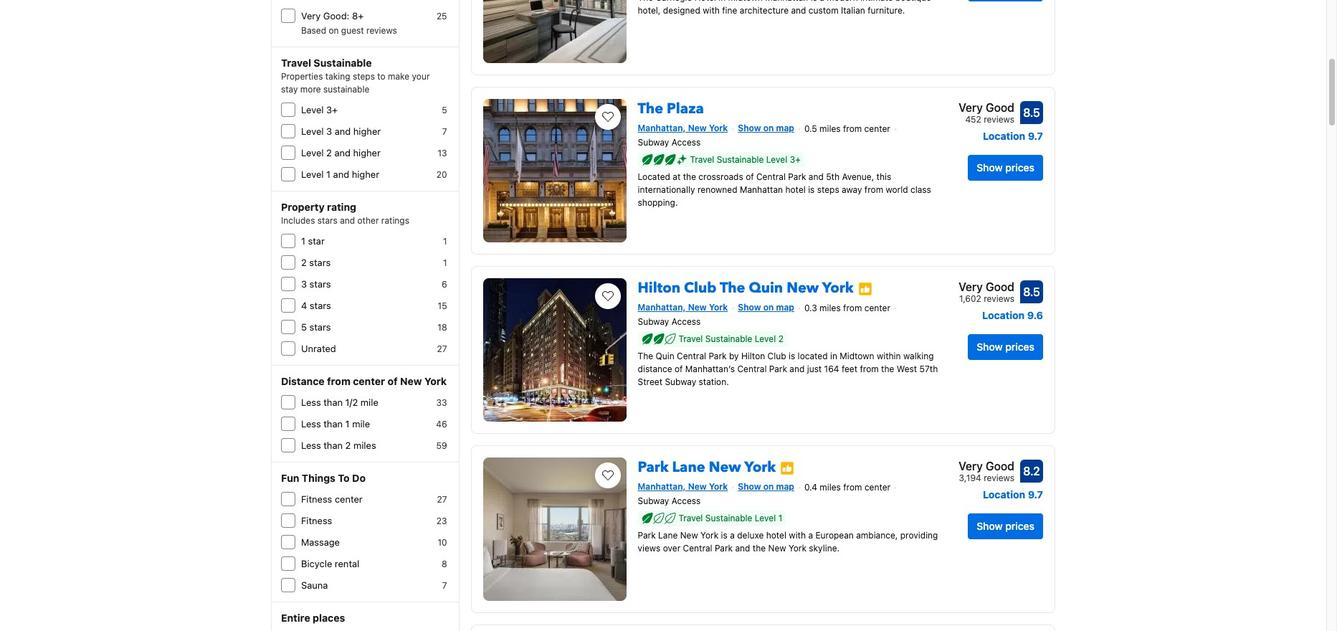Task type: describe. For each thing, give the bounding box(es) containing it.
location 9.7 for 8.5
[[983, 130, 1044, 142]]

location 9.7 for 8.2
[[983, 488, 1044, 501]]

less for less than 1 mile
[[301, 418, 321, 430]]

0.5
[[805, 123, 817, 134]]

york up 'travel sustainable level 3+'
[[709, 123, 728, 133]]

fitness for fitness
[[301, 515, 332, 526]]

1 horizontal spatial 3+
[[790, 154, 801, 165]]

5 for 5
[[442, 105, 447, 115]]

rental
[[335, 558, 360, 569]]

show down location 9.6
[[977, 341, 1003, 353]]

is inside the carnegie hotel in midtown manhattan is a modern intimate boutique hotel, designed with fine architecture and custom italian furniture.
[[811, 0, 818, 3]]

distance from center of new york
[[281, 375, 447, 387]]

15
[[438, 301, 447, 311]]

1 manhattan, new york from the top
[[638, 123, 728, 133]]

mile for less than 1 mile
[[352, 418, 370, 430]]

more
[[300, 84, 321, 95]]

steps inside "located at the crossroads of central park and 5th avenue, this internationally renowned manhattan hotel is steps away from world class shopping."
[[817, 184, 840, 195]]

travel sustainable level 3+
[[690, 154, 801, 165]]

1 horizontal spatial a
[[809, 530, 813, 541]]

skyline.
[[809, 543, 840, 553]]

property
[[281, 201, 325, 213]]

map for york
[[776, 481, 795, 492]]

scored 8.5 element for 9.7
[[1021, 101, 1044, 124]]

map for quin
[[776, 302, 795, 313]]

59
[[436, 440, 447, 451]]

center down the to
[[335, 493, 363, 505]]

level down 0.3 miles from center subway access
[[755, 333, 776, 344]]

2 down 1 star
[[301, 257, 307, 268]]

york up 33
[[425, 375, 447, 387]]

located
[[638, 171, 671, 182]]

level 3 and higher
[[301, 126, 381, 137]]

away
[[842, 184, 862, 195]]

based
[[301, 25, 326, 36]]

is inside "located at the crossroads of central park and 5th avenue, this internationally renowned manhattan hotel is steps away from world class shopping."
[[808, 184, 815, 195]]

18
[[438, 322, 447, 333]]

less for less than 2 miles
[[301, 440, 321, 451]]

is inside the quin central park by hilton club is located in midtown within walking distance of manhattan's central park and just 164 feet from the west 57th street subway station.
[[789, 350, 796, 361]]

hilton club the quin new york link
[[638, 273, 854, 298]]

level up the level 1 and higher
[[301, 147, 324, 158]]

sustainable for very good 1,602 reviews
[[706, 333, 753, 344]]

hotel inside "located at the crossroads of central park and 5th avenue, this internationally renowned manhattan hotel is steps away from world class shopping."
[[786, 184, 806, 195]]

is inside park lane new york is a deluxe hotel with a european ambiance, providing views over central park and the new york skyline.
[[721, 530, 728, 541]]

on down very good: 8+
[[329, 25, 339, 36]]

in inside the quin central park by hilton club is located in midtown within walking distance of manhattan's central park and just 164 feet from the west 57th street subway station.
[[830, 350, 838, 361]]

57th
[[920, 363, 938, 374]]

station.
[[699, 376, 729, 387]]

stars for 3 stars
[[310, 278, 331, 290]]

to
[[377, 71, 386, 82]]

the for plaza
[[638, 99, 663, 118]]

just
[[807, 363, 822, 374]]

prices for hilton club the quin new york
[[1006, 341, 1035, 353]]

manhattan, new york for lane
[[638, 481, 728, 492]]

class
[[911, 184, 931, 195]]

york up 0.4 miles from center subway access
[[745, 458, 776, 477]]

level 1 and higher
[[301, 169, 379, 180]]

452
[[966, 114, 982, 125]]

the inside park lane new york is a deluxe hotel with a european ambiance, providing views over central park and the new york skyline.
[[753, 543, 766, 553]]

bicycle
[[301, 558, 332, 569]]

massage
[[301, 536, 340, 548]]

guest
[[341, 25, 364, 36]]

show on map for york
[[738, 481, 795, 492]]

central up manhattan's
[[677, 350, 706, 361]]

164
[[824, 363, 839, 374]]

27 for unrated
[[437, 344, 447, 354]]

stars inside property rating includes stars and other ratings
[[318, 215, 338, 226]]

hotel inside park lane new york is a deluxe hotel with a european ambiance, providing views over central park and the new york skyline.
[[766, 530, 787, 541]]

on for very good 452 reviews
[[764, 123, 774, 133]]

less than 1 mile
[[301, 418, 370, 430]]

ambiance,
[[856, 530, 898, 541]]

7 for sauna
[[442, 580, 447, 591]]

0 horizontal spatial club
[[684, 278, 717, 298]]

show up travel sustainable level 1
[[738, 481, 761, 492]]

hotel,
[[638, 5, 661, 16]]

prices for park lane new york
[[1006, 520, 1035, 532]]

places
[[313, 612, 345, 624]]

and inside "located at the crossroads of central park and 5th avenue, this internationally renowned manhattan hotel is steps away from world class shopping."
[[809, 171, 824, 182]]

ratings
[[381, 215, 409, 226]]

your
[[412, 71, 430, 82]]

very good 3,194 reviews
[[959, 460, 1015, 483]]

4 stars
[[301, 300, 331, 311]]

show prices for hilton club the quin new york
[[977, 341, 1035, 353]]

plaza
[[667, 99, 704, 118]]

very good: 8+
[[301, 10, 364, 22]]

and inside the carnegie hotel in midtown manhattan is a modern intimate boutique hotel, designed with fine architecture and custom italian furniture.
[[791, 5, 806, 16]]

avenue,
[[842, 171, 874, 182]]

york down travel sustainable level 1
[[701, 530, 719, 541]]

on for very good 1,602 reviews
[[764, 302, 774, 313]]

manhattan inside the carnegie hotel in midtown manhattan is a modern intimate boutique hotel, designed with fine architecture and custom italian furniture.
[[765, 0, 808, 3]]

good for hilton club the quin new york
[[986, 280, 1015, 293]]

and up level 2 and higher
[[335, 126, 351, 137]]

and inside the quin central park by hilton club is located in midtown within walking distance of manhattan's central park and just 164 feet from the west 57th street subway station.
[[790, 363, 805, 374]]

stars for 2 stars
[[309, 257, 331, 268]]

2 stars
[[301, 257, 331, 268]]

in inside the carnegie hotel in midtown manhattan is a modern intimate boutique hotel, designed with fine architecture and custom italian furniture.
[[719, 0, 726, 3]]

travel inside the 'travel sustainable properties taking steps to make your stay more sustainable'
[[281, 57, 311, 69]]

1 manhattan, from the top
[[638, 123, 686, 133]]

boutique
[[896, 0, 932, 3]]

hilton club the quin new york
[[638, 278, 854, 298]]

show down 3,194
[[977, 520, 1003, 532]]

mile for less than 1/2 mile
[[361, 397, 379, 408]]

the plaza link
[[638, 93, 704, 118]]

fine
[[722, 5, 738, 16]]

0.3
[[805, 303, 817, 313]]

25
[[437, 11, 447, 22]]

taking
[[325, 71, 350, 82]]

0 vertical spatial 3
[[326, 126, 332, 137]]

8+
[[352, 10, 364, 22]]

other
[[358, 215, 379, 226]]

distance
[[281, 375, 325, 387]]

level down the level 3+
[[301, 126, 324, 137]]

9.7 for 8.2
[[1028, 488, 1044, 501]]

properties
[[281, 71, 323, 82]]

show up 'travel sustainable level 3+'
[[738, 123, 761, 133]]

than for 1
[[324, 418, 343, 430]]

very good element for hilton club the quin new york
[[959, 278, 1015, 295]]

very for very good 3,194 reviews
[[959, 460, 983, 473]]

miles for very good 1,602 reviews
[[820, 303, 841, 313]]

fun
[[281, 472, 299, 484]]

very good element for park lane new york
[[959, 458, 1015, 475]]

center up 1/2
[[353, 375, 385, 387]]

0.4
[[805, 482, 818, 493]]

midtown
[[840, 350, 875, 361]]

central down by
[[738, 363, 767, 374]]

show down 452
[[977, 161, 1003, 174]]

things
[[302, 472, 336, 484]]

level down more
[[301, 104, 324, 115]]

33
[[436, 397, 447, 408]]

0.4 miles from center subway access
[[638, 482, 891, 506]]

1 horizontal spatial quin
[[749, 278, 783, 298]]

the quin central park by hilton club is located in midtown within walking distance of manhattan's central park and just 164 feet from the west 57th street subway station.
[[638, 350, 938, 387]]

1 prices from the top
[[1006, 161, 1035, 174]]

location for park lane new york
[[983, 488, 1026, 501]]

sauna
[[301, 579, 328, 591]]

distance
[[638, 363, 672, 374]]

scored 8.2 element
[[1021, 460, 1044, 483]]

feet
[[842, 363, 858, 374]]

manhattan, for hilton
[[638, 302, 686, 313]]

and down level 3 and higher
[[335, 147, 351, 158]]

0 horizontal spatial hilton
[[638, 278, 681, 298]]

very good 452 reviews
[[959, 101, 1015, 125]]

do
[[352, 472, 366, 484]]

stars for 4 stars
[[310, 300, 331, 311]]

location for hilton club the quin new york
[[983, 309, 1025, 321]]

york down park lane new york on the bottom of page
[[709, 481, 728, 492]]

deluxe
[[737, 530, 764, 541]]

travel for very good 3,194 reviews
[[679, 513, 703, 523]]

0 vertical spatial 3+
[[326, 104, 338, 115]]

by
[[729, 350, 739, 361]]

manhattan inside "located at the crossroads of central park and 5th avenue, this internationally renowned manhattan hotel is steps away from world class shopping."
[[740, 184, 783, 195]]

renowned
[[698, 184, 738, 195]]

includes
[[281, 215, 315, 226]]

reviews right "guest"
[[366, 25, 397, 36]]

hilton club the quin new york image
[[483, 278, 627, 422]]

entire places
[[281, 612, 345, 624]]

0 horizontal spatial a
[[730, 530, 735, 541]]

access inside 0.5 miles from center subway access
[[672, 137, 701, 148]]

european
[[816, 530, 854, 541]]

the inside "located at the crossroads of central park and 5th avenue, this internationally renowned manhattan hotel is steps away from world class shopping."
[[683, 171, 696, 182]]

3,194
[[959, 473, 982, 483]]

8.2
[[1024, 465, 1041, 478]]

0.5 miles from center subway access
[[638, 123, 891, 148]]

good:
[[323, 10, 350, 22]]

with inside park lane new york is a deluxe hotel with a european ambiance, providing views over central park and the new york skyline.
[[789, 530, 806, 541]]

6
[[442, 279, 447, 290]]

sustainable
[[323, 84, 370, 95]]

the up 0.3 miles from center subway access
[[720, 278, 746, 298]]

the plaza
[[638, 99, 704, 118]]

center for very good 3,194 reviews
[[865, 482, 891, 493]]

over
[[663, 543, 681, 553]]

very for very good 452 reviews
[[959, 101, 983, 114]]

level 2 and higher
[[301, 147, 381, 158]]

custom
[[809, 5, 839, 16]]



Task type: vqa. For each thing, say whether or not it's contained in the screenshot.
USD dropdown button
no



Task type: locate. For each thing, give the bounding box(es) containing it.
2 manhattan, from the top
[[638, 302, 686, 313]]

1 9.7 from the top
[[1028, 130, 1044, 142]]

miles right 0.5
[[820, 123, 841, 134]]

27 down '18'
[[437, 344, 447, 354]]

1 vertical spatial good
[[986, 280, 1015, 293]]

2 vertical spatial higher
[[352, 169, 379, 180]]

2 vertical spatial than
[[324, 440, 343, 451]]

3 map from the top
[[776, 481, 795, 492]]

reviews right 3,194
[[984, 473, 1015, 483]]

0 vertical spatial of
[[746, 171, 754, 182]]

2 good from the top
[[986, 280, 1015, 293]]

1 show prices from the top
[[977, 161, 1035, 174]]

show prices button down location 9.6
[[968, 334, 1044, 360]]

sustainable up 'deluxe'
[[706, 513, 753, 523]]

the up hotel,
[[638, 0, 653, 3]]

york up midtown
[[822, 278, 854, 298]]

travel up "over" at the bottom
[[679, 513, 703, 523]]

1 show on map from the top
[[738, 123, 795, 133]]

2 manhattan, new york from the top
[[638, 302, 728, 313]]

27 for fitness center
[[437, 494, 447, 505]]

lane up "over" at the bottom
[[658, 530, 678, 541]]

1 8.5 from the top
[[1024, 106, 1041, 119]]

show down the hilton club the quin new york
[[738, 302, 761, 313]]

2 down less than 1 mile
[[345, 440, 351, 451]]

0 vertical spatial club
[[684, 278, 717, 298]]

york left skyline.
[[789, 543, 807, 553]]

subway inside 0.3 miles from center subway access
[[638, 316, 669, 327]]

from inside the quin central park by hilton club is located in midtown within walking distance of manhattan's central park and just 164 feet from the west 57th street subway station.
[[860, 363, 879, 374]]

3 good from the top
[[986, 460, 1015, 473]]

1 vertical spatial 3+
[[790, 154, 801, 165]]

than for 1/2
[[324, 397, 343, 408]]

subway inside 0.5 miles from center subway access
[[638, 137, 669, 148]]

reviews for very good 3,194 reviews
[[984, 473, 1015, 483]]

from inside 0.4 miles from center subway access
[[844, 482, 862, 493]]

good inside very good 3,194 reviews
[[986, 460, 1015, 473]]

less than 2 miles
[[301, 440, 376, 451]]

2 scored 8.5 element from the top
[[1021, 280, 1044, 303]]

2 map from the top
[[776, 302, 795, 313]]

3 show on map from the top
[[738, 481, 795, 492]]

0 vertical spatial mile
[[361, 397, 379, 408]]

club
[[684, 278, 717, 298], [768, 350, 786, 361]]

9.7 for 8.5
[[1028, 130, 1044, 142]]

from inside 0.5 miles from center subway access
[[843, 123, 862, 134]]

0 vertical spatial good
[[986, 101, 1015, 114]]

center inside 0.3 miles from center subway access
[[865, 303, 891, 313]]

show on map left 0.4
[[738, 481, 795, 492]]

subway up "located"
[[638, 137, 669, 148]]

0 vertical spatial hilton
[[638, 278, 681, 298]]

3 show prices button from the top
[[968, 514, 1044, 539]]

and inside property rating includes stars and other ratings
[[340, 215, 355, 226]]

1 horizontal spatial in
[[830, 350, 838, 361]]

show prices down very good 3,194 reviews
[[977, 520, 1035, 532]]

3 than from the top
[[324, 440, 343, 451]]

2 horizontal spatial a
[[820, 0, 825, 3]]

0 vertical spatial lane
[[672, 458, 705, 477]]

0 vertical spatial manhattan
[[765, 0, 808, 3]]

from inside "located at the crossroads of central park and 5th avenue, this internationally renowned manhattan hotel is steps away from world class shopping."
[[865, 184, 884, 195]]

stars for 5 stars
[[309, 321, 331, 333]]

map
[[776, 123, 795, 133], [776, 302, 795, 313], [776, 481, 795, 492]]

access down plaza
[[672, 137, 701, 148]]

0 vertical spatial less
[[301, 397, 321, 408]]

0 vertical spatial show prices
[[977, 161, 1035, 174]]

0 horizontal spatial of
[[388, 375, 398, 387]]

and down level 2 and higher
[[333, 169, 349, 180]]

good right 452
[[986, 101, 1015, 114]]

5 for 5 stars
[[301, 321, 307, 333]]

3+ up level 3 and higher
[[326, 104, 338, 115]]

a down travel sustainable level 1
[[730, 530, 735, 541]]

park lane new york link
[[638, 452, 776, 477]]

park
[[788, 171, 806, 182], [709, 350, 727, 361], [769, 363, 787, 374], [638, 458, 669, 477], [638, 530, 656, 541], [715, 543, 733, 553]]

the inside the quin central park by hilton club is located in midtown within walking distance of manhattan's central park and just 164 feet from the west 57th street subway station.
[[638, 350, 653, 361]]

travel for very good 1,602 reviews
[[679, 333, 703, 344]]

than
[[324, 397, 343, 408], [324, 418, 343, 430], [324, 440, 343, 451]]

2 vertical spatial less
[[301, 440, 321, 451]]

the down within
[[881, 363, 895, 374]]

less down distance
[[301, 397, 321, 408]]

1
[[326, 169, 331, 180], [301, 235, 306, 247], [443, 236, 447, 247], [443, 257, 447, 268], [345, 418, 350, 430], [779, 513, 783, 523]]

1 vertical spatial show on map
[[738, 302, 795, 313]]

level 3+
[[301, 104, 338, 115]]

central inside "located at the crossroads of central park and 5th avenue, this internationally renowned manhattan hotel is steps away from world class shopping."
[[757, 171, 786, 182]]

4
[[301, 300, 307, 311]]

0 horizontal spatial 5
[[301, 321, 307, 333]]

the inside 'link'
[[638, 99, 663, 118]]

show prices button for hilton club the quin new york
[[968, 334, 1044, 360]]

with inside the carnegie hotel in midtown manhattan is a modern intimate boutique hotel, designed with fine architecture and custom italian furniture.
[[703, 5, 720, 16]]

higher for level 1 and higher
[[352, 169, 379, 180]]

very good 1,602 reviews
[[959, 280, 1015, 304]]

miles for very good 3,194 reviews
[[820, 482, 841, 493]]

1,602
[[960, 293, 982, 304]]

than for 2
[[324, 440, 343, 451]]

scored 8.5 element for 9.6
[[1021, 280, 1044, 303]]

and down rating
[[340, 215, 355, 226]]

0 vertical spatial 5
[[442, 105, 447, 115]]

2 vertical spatial the
[[753, 543, 766, 553]]

0 vertical spatial show prices button
[[968, 155, 1044, 181]]

bicycle rental
[[301, 558, 360, 569]]

map left 0.3
[[776, 302, 795, 313]]

rating
[[327, 201, 357, 213]]

8.5 for 9.6
[[1024, 285, 1041, 298]]

2 fitness from the top
[[301, 515, 332, 526]]

subway down distance at the bottom of page
[[665, 376, 697, 387]]

1/2
[[345, 397, 358, 408]]

steps inside the 'travel sustainable properties taking steps to make your stay more sustainable'
[[353, 71, 375, 82]]

0 vertical spatial in
[[719, 0, 726, 3]]

2 vertical spatial manhattan,
[[638, 481, 686, 492]]

shopping.
[[638, 197, 678, 208]]

3 show prices from the top
[[977, 520, 1035, 532]]

and left just
[[790, 363, 805, 374]]

from right 0.4
[[844, 482, 862, 493]]

property rating includes stars and other ratings
[[281, 201, 409, 226]]

2 vertical spatial show on map
[[738, 481, 795, 492]]

on
[[329, 25, 339, 36], [764, 123, 774, 133], [764, 302, 774, 313], [764, 481, 774, 492]]

modern
[[827, 0, 858, 3]]

1 very good element from the top
[[959, 99, 1015, 116]]

based on guest reviews
[[301, 25, 397, 36]]

with down the hotel
[[703, 5, 720, 16]]

good up location 9.6
[[986, 280, 1015, 293]]

reviews inside the very good 452 reviews
[[984, 114, 1015, 125]]

scored 8.5 element
[[1021, 101, 1044, 124], [1021, 280, 1044, 303]]

stars up 4 stars
[[310, 278, 331, 290]]

miles inside 0.3 miles from center subway access
[[820, 303, 841, 313]]

location 9.7 down the very good 452 reviews
[[983, 130, 1044, 142]]

the inside the quin central park by hilton club is located in midtown within walking distance of manhattan's central park and just 164 feet from the west 57th street subway station.
[[881, 363, 895, 374]]

level down 0.5 miles from center subway access
[[767, 154, 788, 165]]

good inside very good 1,602 reviews
[[986, 280, 1015, 293]]

the plaza image
[[483, 99, 627, 242]]

manhattan, new york for club
[[638, 302, 728, 313]]

2 location 9.7 from the top
[[983, 488, 1044, 501]]

3 very good element from the top
[[959, 458, 1015, 475]]

sustainable for very good 452 reviews
[[717, 154, 764, 165]]

is down travel sustainable level 1
[[721, 530, 728, 541]]

1 vertical spatial 3
[[301, 278, 307, 290]]

0 vertical spatial 8.5
[[1024, 106, 1041, 119]]

stars
[[318, 215, 338, 226], [309, 257, 331, 268], [310, 278, 331, 290], [310, 300, 331, 311], [309, 321, 331, 333]]

prices
[[1006, 161, 1035, 174], [1006, 341, 1035, 353], [1006, 520, 1035, 532]]

in up 164
[[830, 350, 838, 361]]

center up within
[[865, 303, 891, 313]]

1 map from the top
[[776, 123, 795, 133]]

fitness
[[301, 493, 332, 505], [301, 515, 332, 526]]

access inside 0.4 miles from center subway access
[[672, 495, 701, 506]]

show on map
[[738, 123, 795, 133], [738, 302, 795, 313], [738, 481, 795, 492]]

midtown
[[728, 0, 763, 3]]

3+
[[326, 104, 338, 115], [790, 154, 801, 165]]

center for very good 452 reviews
[[865, 123, 891, 134]]

access inside 0.3 miles from center subway access
[[672, 316, 701, 327]]

2 very good element from the top
[[959, 278, 1015, 295]]

27 up 23
[[437, 494, 447, 505]]

quin up distance at the bottom of page
[[656, 350, 675, 361]]

0 vertical spatial show on map
[[738, 123, 795, 133]]

2 8.5 from the top
[[1024, 285, 1041, 298]]

steps
[[353, 71, 375, 82], [817, 184, 840, 195]]

3 manhattan, from the top
[[638, 481, 686, 492]]

show prices button down the very good 452 reviews
[[968, 155, 1044, 181]]

show prices for park lane new york
[[977, 520, 1035, 532]]

carnegie
[[656, 0, 692, 3]]

2 vertical spatial of
[[388, 375, 398, 387]]

new
[[688, 123, 707, 133], [787, 278, 819, 298], [688, 302, 707, 313], [400, 375, 422, 387], [709, 458, 741, 477], [688, 481, 707, 492], [680, 530, 698, 541], [768, 543, 786, 553]]

from right 0.3
[[843, 303, 862, 313]]

stars down star
[[309, 257, 331, 268]]

show prices
[[977, 161, 1035, 174], [977, 341, 1035, 353], [977, 520, 1035, 532]]

hotel
[[695, 0, 716, 3]]

views
[[638, 543, 661, 553]]

good for park lane new york
[[986, 460, 1015, 473]]

sustainable inside the 'travel sustainable properties taking steps to make your stay more sustainable'
[[314, 57, 372, 69]]

1 7 from the top
[[442, 126, 447, 137]]

center for very good 1,602 reviews
[[865, 303, 891, 313]]

9.6
[[1028, 309, 1044, 321]]

2 vertical spatial good
[[986, 460, 1015, 473]]

show prices button for park lane new york
[[968, 514, 1044, 539]]

park inside "located at the crossroads of central park and 5th avenue, this internationally renowned manhattan hotel is steps away from world class shopping."
[[788, 171, 806, 182]]

a
[[820, 0, 825, 3], [730, 530, 735, 541], [809, 530, 813, 541]]

1 vertical spatial steps
[[817, 184, 840, 195]]

1 fitness from the top
[[301, 493, 332, 505]]

from right 0.5
[[843, 123, 862, 134]]

3 down the level 3+
[[326, 126, 332, 137]]

1 vertical spatial manhattan, new york
[[638, 302, 728, 313]]

to
[[338, 472, 350, 484]]

location
[[983, 130, 1026, 142], [983, 309, 1025, 321], [983, 488, 1026, 501]]

the left plaza
[[638, 99, 663, 118]]

1 vertical spatial location
[[983, 309, 1025, 321]]

very inside very good 3,194 reviews
[[959, 460, 983, 473]]

0 vertical spatial location
[[983, 130, 1026, 142]]

1 vertical spatial in
[[830, 350, 838, 361]]

0 vertical spatial quin
[[749, 278, 783, 298]]

3 prices from the top
[[1006, 520, 1035, 532]]

2 vertical spatial show prices
[[977, 520, 1035, 532]]

access for lane
[[672, 495, 701, 506]]

less up less than 2 miles
[[301, 418, 321, 430]]

0 vertical spatial hotel
[[786, 184, 806, 195]]

travel sustainable level 1
[[679, 513, 783, 523]]

1 vertical spatial access
[[672, 316, 701, 327]]

miles up do
[[354, 440, 376, 451]]

1 vertical spatial less
[[301, 418, 321, 430]]

reviews inside very good 3,194 reviews
[[984, 473, 1015, 483]]

1 vertical spatial hilton
[[742, 350, 765, 361]]

reviews inside very good 1,602 reviews
[[984, 293, 1015, 304]]

manhattan down 'travel sustainable level 3+'
[[740, 184, 783, 195]]

miles inside 0.4 miles from center subway access
[[820, 482, 841, 493]]

1 horizontal spatial hilton
[[742, 350, 765, 361]]

8.5 up '9.6'
[[1024, 285, 1041, 298]]

steps down 5th
[[817, 184, 840, 195]]

in
[[719, 0, 726, 3], [830, 350, 838, 361]]

level
[[301, 104, 324, 115], [301, 126, 324, 137], [301, 147, 324, 158], [767, 154, 788, 165], [301, 169, 324, 180], [755, 333, 776, 344], [755, 513, 776, 523]]

1 vertical spatial manhattan,
[[638, 302, 686, 313]]

sustainable up crossroads
[[717, 154, 764, 165]]

a up skyline.
[[809, 530, 813, 541]]

from inside 0.3 miles from center subway access
[[843, 303, 862, 313]]

than left 1/2
[[324, 397, 343, 408]]

reviews for very good 452 reviews
[[984, 114, 1015, 125]]

1 horizontal spatial 5
[[442, 105, 447, 115]]

0 vertical spatial manhattan,
[[638, 123, 686, 133]]

8.5 for 9.7
[[1024, 106, 1041, 119]]

2 horizontal spatial the
[[881, 363, 895, 374]]

from
[[843, 123, 862, 134], [865, 184, 884, 195], [843, 303, 862, 313], [860, 363, 879, 374], [327, 375, 351, 387], [844, 482, 862, 493]]

0 vertical spatial scored 8.5 element
[[1021, 101, 1044, 124]]

show prices down the very good 452 reviews
[[977, 161, 1035, 174]]

1 horizontal spatial the
[[753, 543, 766, 553]]

8.5
[[1024, 106, 1041, 119], [1024, 285, 1041, 298]]

manhattan
[[765, 0, 808, 3], [740, 184, 783, 195]]

the for carnegie
[[638, 0, 653, 3]]

2 less from the top
[[301, 418, 321, 430]]

5th
[[826, 171, 840, 182]]

3 manhattan, new york from the top
[[638, 481, 728, 492]]

is left located
[[789, 350, 796, 361]]

1 vertical spatial mile
[[352, 418, 370, 430]]

0 horizontal spatial 3+
[[326, 104, 338, 115]]

center up this
[[865, 123, 891, 134]]

from down this
[[865, 184, 884, 195]]

very
[[301, 10, 321, 22], [959, 101, 983, 114], [959, 280, 983, 293], [959, 460, 983, 473]]

subway inside the quin central park by hilton club is located in midtown within walking distance of manhattan's central park and just 164 feet from the west 57th street subway station.
[[665, 376, 697, 387]]

the
[[683, 171, 696, 182], [881, 363, 895, 374], [753, 543, 766, 553]]

sustainable up taking
[[314, 57, 372, 69]]

central inside park lane new york is a deluxe hotel with a european ambiance, providing views over central park and the new york skyline.
[[683, 543, 713, 553]]

and
[[791, 5, 806, 16], [335, 126, 351, 137], [335, 147, 351, 158], [333, 169, 349, 180], [809, 171, 824, 182], [340, 215, 355, 226], [790, 363, 805, 374], [735, 543, 751, 553]]

0 vertical spatial prices
[[1006, 161, 1035, 174]]

5
[[442, 105, 447, 115], [301, 321, 307, 333]]

0 horizontal spatial in
[[719, 0, 726, 3]]

1 vertical spatial of
[[675, 363, 683, 374]]

good inside the very good 452 reviews
[[986, 101, 1015, 114]]

fitness for fitness center
[[301, 493, 332, 505]]

york down the hilton club the quin new york
[[709, 302, 728, 313]]

1 vertical spatial show prices
[[977, 341, 1035, 353]]

show on map up 'travel sustainable level 3+'
[[738, 123, 795, 133]]

good
[[986, 101, 1015, 114], [986, 280, 1015, 293], [986, 460, 1015, 473]]

stars right 4
[[310, 300, 331, 311]]

manhattan, for park
[[638, 481, 686, 492]]

0 vertical spatial with
[[703, 5, 720, 16]]

center inside 0.5 miles from center subway access
[[865, 123, 891, 134]]

reviews right 452
[[984, 114, 1015, 125]]

0 vertical spatial the
[[683, 171, 696, 182]]

2 prices from the top
[[1006, 341, 1035, 353]]

internationally
[[638, 184, 695, 195]]

this property is part of our preferred partner program. it's committed to providing excellent service and good value. it'll pay us a higher commission if you make a booking. image
[[858, 282, 873, 296], [858, 282, 873, 296], [780, 461, 795, 475], [780, 461, 795, 475]]

2 vertical spatial show prices button
[[968, 514, 1044, 539]]

2 up the level 1 and higher
[[326, 147, 332, 158]]

location down very good 3,194 reviews
[[983, 488, 1026, 501]]

0 vertical spatial location 9.7
[[983, 130, 1044, 142]]

unrated
[[301, 343, 336, 354]]

subway for very good 452 reviews
[[638, 137, 669, 148]]

0 vertical spatial than
[[324, 397, 343, 408]]

20
[[437, 169, 447, 180]]

1 good from the top
[[986, 101, 1015, 114]]

located at the crossroads of central park and 5th avenue, this internationally renowned manhattan hotel is steps away from world class shopping.
[[638, 171, 931, 208]]

2 vertical spatial location
[[983, 488, 1026, 501]]

miles right 0.3
[[820, 303, 841, 313]]

2 9.7 from the top
[[1028, 488, 1044, 501]]

1 star
[[301, 235, 325, 247]]

1 access from the top
[[672, 137, 701, 148]]

hotel left away
[[786, 184, 806, 195]]

miles
[[820, 123, 841, 134], [820, 303, 841, 313], [354, 440, 376, 451], [820, 482, 841, 493]]

subway for very good 3,194 reviews
[[638, 495, 669, 506]]

1 scored 8.5 element from the top
[[1021, 101, 1044, 124]]

0 vertical spatial fitness
[[301, 493, 332, 505]]

23
[[437, 516, 447, 526]]

1 vertical spatial show prices button
[[968, 334, 1044, 360]]

5 down 4
[[301, 321, 307, 333]]

subway for very good 1,602 reviews
[[638, 316, 669, 327]]

2 27 from the top
[[437, 494, 447, 505]]

2 vertical spatial manhattan, new york
[[638, 481, 728, 492]]

higher for level 2 and higher
[[353, 147, 381, 158]]

map left 0.4
[[776, 481, 795, 492]]

1 vertical spatial location 9.7
[[983, 488, 1044, 501]]

location 9.7 down 8.2
[[983, 488, 1044, 501]]

level up property
[[301, 169, 324, 180]]

sustainable for very good 3,194 reviews
[[706, 513, 753, 523]]

5 stars
[[301, 321, 331, 333]]

1 vertical spatial 8.5
[[1024, 285, 1041, 298]]

the inside the carnegie hotel in midtown manhattan is a modern intimate boutique hotel, designed with fine architecture and custom italian furniture.
[[638, 0, 653, 3]]

1 vertical spatial than
[[324, 418, 343, 430]]

1 27 from the top
[[437, 344, 447, 354]]

designed
[[663, 5, 701, 16]]

2 down 0.3 miles from center subway access
[[779, 333, 784, 344]]

1 vertical spatial 7
[[442, 580, 447, 591]]

0 vertical spatial higher
[[353, 126, 381, 137]]

0 vertical spatial access
[[672, 137, 701, 148]]

0 vertical spatial very good element
[[959, 99, 1015, 116]]

hilton inside the quin central park by hilton club is located in midtown within walking distance of manhattan's central park and just 164 feet from the west 57th street subway station.
[[742, 350, 765, 361]]

2 vertical spatial access
[[672, 495, 701, 506]]

1 than from the top
[[324, 397, 343, 408]]

italian
[[841, 5, 865, 16]]

reviews for very good 1,602 reviews
[[984, 293, 1015, 304]]

2 than from the top
[[324, 418, 343, 430]]

of inside "located at the crossroads of central park and 5th avenue, this internationally renowned manhattan hotel is steps away from world class shopping."
[[746, 171, 754, 182]]

access for club
[[672, 316, 701, 327]]

prices down the very good 452 reviews
[[1006, 161, 1035, 174]]

world
[[886, 184, 908, 195]]

mile
[[361, 397, 379, 408], [352, 418, 370, 430]]

manhattan up architecture
[[765, 0, 808, 3]]

location down very good 1,602 reviews
[[983, 309, 1025, 321]]

2 vertical spatial map
[[776, 481, 795, 492]]

located
[[798, 350, 828, 361]]

1 vertical spatial higher
[[353, 147, 381, 158]]

travel up manhattan's
[[679, 333, 703, 344]]

on up 'travel sustainable level 3+'
[[764, 123, 774, 133]]

and inside park lane new york is a deluxe hotel with a european ambiance, providing views over central park and the new york skyline.
[[735, 543, 751, 553]]

than down less than 1 mile
[[324, 440, 343, 451]]

of inside the quin central park by hilton club is located in midtown within walking distance of manhattan's central park and just 164 feet from the west 57th street subway station.
[[675, 363, 683, 374]]

at
[[673, 171, 681, 182]]

very good element
[[959, 99, 1015, 116], [959, 278, 1015, 295], [959, 458, 1015, 475]]

0 vertical spatial 7
[[442, 126, 447, 137]]

0 horizontal spatial steps
[[353, 71, 375, 82]]

quin inside the quin central park by hilton club is located in midtown within walking distance of manhattan's central park and just 164 feet from the west 57th street subway station.
[[656, 350, 675, 361]]

the up distance at the bottom of page
[[638, 350, 653, 361]]

manhattan, down park lane new york on the bottom of page
[[638, 481, 686, 492]]

west
[[897, 363, 917, 374]]

manhattan, new york up travel sustainable level 2
[[638, 302, 728, 313]]

park lane new york image
[[483, 458, 627, 601]]

1 horizontal spatial steps
[[817, 184, 840, 195]]

0 vertical spatial map
[[776, 123, 795, 133]]

in up "fine"
[[719, 0, 726, 3]]

access up travel sustainable level 2
[[672, 316, 701, 327]]

quin
[[749, 278, 783, 298], [656, 350, 675, 361]]

1 location 9.7 from the top
[[983, 130, 1044, 142]]

lane inside park lane new york is a deluxe hotel with a european ambiance, providing views over central park and the new york skyline.
[[658, 530, 678, 541]]

the for quin
[[638, 350, 653, 361]]

higher down level 3 and higher
[[353, 147, 381, 158]]

1 horizontal spatial of
[[675, 363, 683, 374]]

travel for very good 452 reviews
[[690, 154, 715, 165]]

less for less than 1/2 mile
[[301, 397, 321, 408]]

1 vertical spatial the
[[881, 363, 895, 374]]

1 vertical spatial quin
[[656, 350, 675, 361]]

from up less than 1/2 mile
[[327, 375, 351, 387]]

1 show prices button from the top
[[968, 155, 1044, 181]]

higher for level 3 and higher
[[353, 126, 381, 137]]

lane for park lane new york
[[672, 458, 705, 477]]

0 vertical spatial 9.7
[[1028, 130, 1044, 142]]

0 vertical spatial manhattan, new york
[[638, 123, 728, 133]]

1 vertical spatial 9.7
[[1028, 488, 1044, 501]]

2 show prices from the top
[[977, 341, 1035, 353]]

7 for level 3 and higher
[[442, 126, 447, 137]]

7
[[442, 126, 447, 137], [442, 580, 447, 591]]

map left 0.5
[[776, 123, 795, 133]]

make
[[388, 71, 410, 82]]

2 vertical spatial very good element
[[959, 458, 1015, 475]]

is up custom on the top right of page
[[811, 0, 818, 3]]

2 show prices button from the top
[[968, 334, 1044, 360]]

subway inside 0.4 miles from center subway access
[[638, 495, 669, 506]]

1 vertical spatial very good element
[[959, 278, 1015, 295]]

1 vertical spatial fitness
[[301, 515, 332, 526]]

show on map for quin
[[738, 302, 795, 313]]

miles inside 0.5 miles from center subway access
[[820, 123, 841, 134]]

miles for very good 452 reviews
[[820, 123, 841, 134]]

star
[[308, 235, 325, 247]]

on down the hilton club the quin new york
[[764, 302, 774, 313]]

fun things to do
[[281, 472, 366, 484]]

1 vertical spatial manhattan
[[740, 184, 783, 195]]

3 less from the top
[[301, 440, 321, 451]]

0 horizontal spatial the
[[683, 171, 696, 182]]

7 up "13" on the top left
[[442, 126, 447, 137]]

show prices button
[[968, 155, 1044, 181], [968, 334, 1044, 360], [968, 514, 1044, 539]]

2 access from the top
[[672, 316, 701, 327]]

2 show on map from the top
[[738, 302, 795, 313]]

and left custom on the top right of page
[[791, 5, 806, 16]]

2 horizontal spatial of
[[746, 171, 754, 182]]

1 less from the top
[[301, 397, 321, 408]]

3 access from the top
[[672, 495, 701, 506]]

2 vertical spatial prices
[[1006, 520, 1035, 532]]

2 7 from the top
[[442, 580, 447, 591]]

very for very good 1,602 reviews
[[959, 280, 983, 293]]

very inside the very good 452 reviews
[[959, 101, 983, 114]]

a inside the carnegie hotel in midtown manhattan is a modern intimate boutique hotel, designed with fine architecture and custom italian furniture.
[[820, 0, 825, 3]]

on for very good 3,194 reviews
[[764, 481, 774, 492]]

of
[[746, 171, 754, 182], [675, 363, 683, 374], [388, 375, 398, 387]]

0 vertical spatial steps
[[353, 71, 375, 82]]

1 vertical spatial with
[[789, 530, 806, 541]]

club inside the quin central park by hilton club is located in midtown within walking distance of manhattan's central park and just 164 feet from the west 57th street subway station.
[[768, 350, 786, 361]]

manhattan, new york down plaza
[[638, 123, 728, 133]]

park lane new york is a deluxe hotel with a european ambiance, providing views over central park and the new york skyline.
[[638, 530, 938, 553]]

a up custom on the top right of page
[[820, 0, 825, 3]]

center inside 0.4 miles from center subway access
[[865, 482, 891, 493]]

level up 'deluxe'
[[755, 513, 776, 523]]

1 vertical spatial map
[[776, 302, 795, 313]]

architecture
[[740, 5, 789, 16]]

1 vertical spatial 27
[[437, 494, 447, 505]]

within
[[877, 350, 901, 361]]

lane for park lane new york is a deluxe hotel with a european ambiance, providing views over central park and the new york skyline.
[[658, 530, 678, 541]]

with left european
[[789, 530, 806, 541]]

very inside very good 1,602 reviews
[[959, 280, 983, 293]]

46
[[436, 419, 447, 430]]



